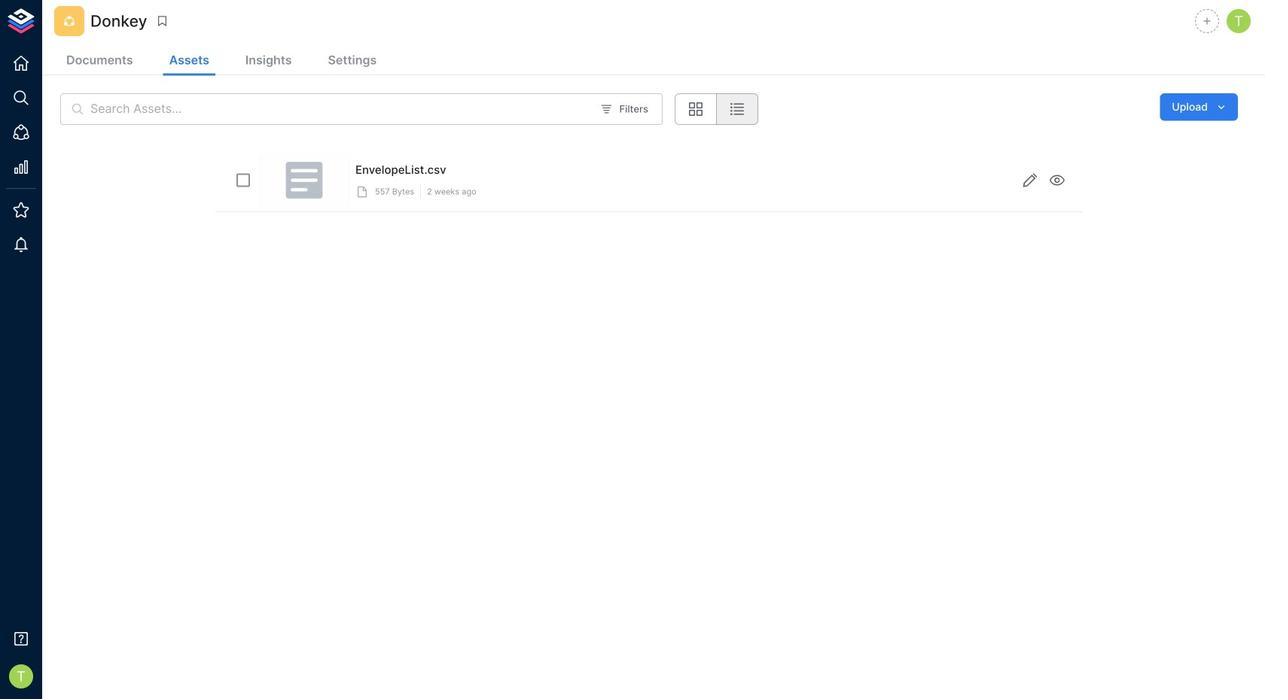 Task type: describe. For each thing, give the bounding box(es) containing it.
bookmark image
[[155, 14, 169, 28]]



Task type: locate. For each thing, give the bounding box(es) containing it.
Search Assets... text field
[[90, 93, 592, 125]]

group
[[675, 93, 758, 125]]



Task type: vqa. For each thing, say whether or not it's contained in the screenshot.
Search Assets... Text Box
yes



